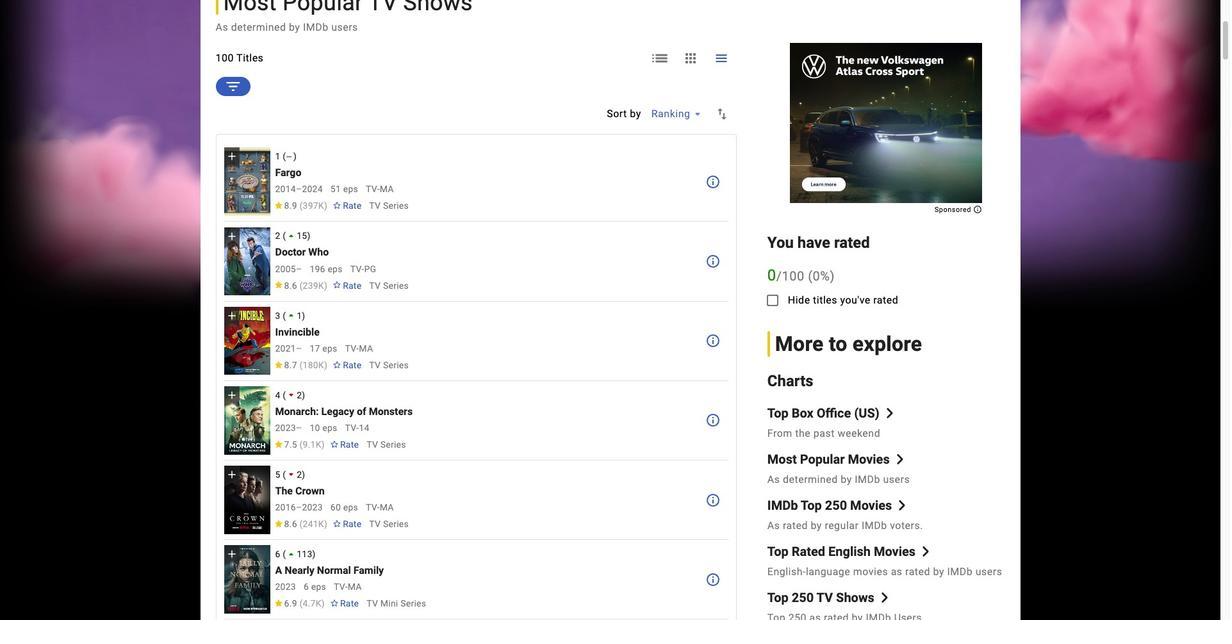 Task type: describe. For each thing, give the bounding box(es) containing it.
group for fargo
[[224, 148, 270, 216]]

arrow drop up image for a nearly normal family
[[285, 548, 298, 561]]

Hide titles you've rated checkbox
[[757, 285, 788, 316]]

top rated english movies link
[[768, 544, 931, 560]]

tv for monarch: legacy of monsters
[[367, 440, 378, 450]]

selected:  compact view image
[[714, 50, 729, 66]]

as for most popular movies
[[768, 474, 780, 486]]

60
[[331, 503, 341, 513]]

rate for doctor who
[[343, 280, 362, 291]]

4.7k
[[303, 599, 322, 609]]

0 / 100 ( 0% )
[[768, 266, 835, 284]]

voters.
[[890, 520, 923, 532]]

imdb top 250 movies link
[[768, 498, 908, 514]]

group for monarch: legacy of monsters
[[224, 386, 270, 455]]

0%
[[813, 268, 830, 284]]

rate button for a nearly normal family
[[325, 592, 364, 615]]

tv mini series
[[367, 599, 426, 609]]

0 vertical spatial as
[[216, 21, 228, 33]]

tv series for fargo
[[369, 201, 409, 211]]

past
[[814, 428, 835, 440]]

english-language movies as rated by imdb users
[[768, 566, 1003, 578]]

see more information about doctor who image
[[705, 254, 721, 269]]

shows
[[836, 590, 875, 606]]

rated right you've
[[874, 294, 899, 306]]

star inline image for invincible
[[274, 361, 283, 368]]

ranking
[[652, 108, 690, 120]]

the crown link
[[275, 485, 325, 497]]

most popular movies link
[[768, 452, 905, 467]]

1 vertical spatial determined
[[783, 474, 838, 486]]

who
[[308, 246, 329, 259]]

rate for monarch: legacy of monsters
[[340, 440, 359, 450]]

star border inline image for invincible
[[333, 361, 342, 368]]

add image for a nearly normal family
[[225, 548, 238, 561]]

8.6 ( 239k )
[[284, 280, 328, 291]]

fargo link
[[275, 167, 302, 179]]

2 (
[[275, 231, 286, 241]]

180k
[[303, 360, 324, 370]]

( for 3 (
[[283, 311, 286, 321]]

a nearly normal family link
[[275, 565, 384, 577]]

monarch:
[[275, 406, 319, 418]]

rated right as at the right bottom of page
[[906, 566, 931, 578]]

51 eps
[[331, 184, 358, 194]]

popular
[[800, 452, 845, 467]]

office
[[817, 406, 851, 421]]

a nearly normal family (2023) image
[[224, 546, 270, 614]]

filter image
[[224, 77, 242, 95]]

add image for doctor who
[[225, 230, 238, 243]]

tv for fargo
[[369, 201, 381, 211]]

detailed view image
[[652, 50, 668, 66]]

fargo (2014) image
[[224, 148, 270, 216]]

invincible link
[[275, 326, 320, 338]]

8.7 ( 180k )
[[284, 360, 328, 370]]

have
[[798, 234, 831, 252]]

top box office (us)
[[768, 406, 880, 421]]

ranking 2 element
[[275, 229, 698, 243]]

rate for fargo
[[343, 201, 362, 211]]

top for 250
[[768, 590, 789, 606]]

ranking 6 element
[[275, 548, 698, 561]]

doctor who
[[275, 246, 329, 259]]

group for the crown
[[224, 466, 270, 534]]

sponsored content section
[[790, 43, 983, 214]]

catherine tate and david tennant in doctor who (2005) image
[[224, 227, 270, 296]]

8.6 for the
[[284, 519, 297, 529]]

1 (
[[275, 151, 286, 162]]

group for doctor who
[[224, 227, 270, 296]]

see more information about fargo image
[[705, 174, 721, 190]]

rated right have
[[834, 234, 870, 252]]

( for 8.6 ( 241k )
[[300, 519, 303, 529]]

( for 8.9 ( 397k )
[[300, 201, 303, 211]]

2023–
[[275, 423, 302, 433]]

ma for the crown
[[380, 503, 394, 513]]

j.k. simmons and steven yeun in invincible (2021) image
[[224, 307, 270, 375]]

moved down 2 in ranking element for the
[[285, 468, 302, 482]]

doctor
[[275, 246, 306, 259]]

0 vertical spatial 2
[[275, 231, 280, 241]]

10
[[310, 423, 320, 433]]

imdb rating: 7.5 element
[[274, 440, 325, 450]]

you have rated
[[768, 234, 870, 252]]

series for fargo
[[383, 201, 409, 211]]

fargo
[[275, 167, 302, 179]]

( for 1 (
[[283, 151, 286, 162]]

15
[[297, 231, 307, 241]]

you've
[[840, 294, 871, 306]]

imdb rating: 8.6 element for crown
[[274, 519, 328, 529]]

0 vertical spatial movies
[[848, 452, 890, 467]]

imdb rating: 6.9 element
[[274, 599, 325, 609]]

legacy
[[321, 406, 354, 418]]

rate button for doctor who
[[328, 274, 367, 297]]

100 titles
[[216, 52, 264, 64]]

ma for invincible
[[359, 343, 373, 354]]

you
[[768, 234, 794, 252]]

from
[[768, 428, 793, 440]]

series for the crown
[[383, 519, 409, 529]]

top 250 tv shows
[[768, 590, 875, 606]]

star inline image for fargo
[[274, 202, 283, 209]]

2005–
[[275, 264, 302, 274]]

1 for 1 (
[[275, 151, 280, 162]]

chevron right inline image for top rated english movies
[[921, 547, 931, 557]]

6 for 6 eps
[[304, 582, 309, 592]]

top box office (us) link
[[768, 406, 895, 421]]

6 for 6 (
[[275, 549, 280, 560]]

change sort by direction image
[[714, 106, 730, 122]]

(us)
[[854, 406, 880, 421]]

( for 2 (
[[283, 231, 286, 241]]

imdb rating: 8.6 element for who
[[274, 280, 328, 291]]

8.9
[[284, 201, 297, 211]]

) inside ranking 3 element
[[302, 311, 305, 321]]

ranking 3 element
[[275, 309, 698, 322]]

sort by
[[607, 108, 641, 120]]

star border inline image for fargo
[[333, 202, 342, 209]]

2 for monarch:
[[297, 390, 302, 400]]

196
[[310, 264, 325, 274]]

3 (
[[275, 311, 286, 321]]

the
[[796, 428, 811, 440]]

eps for invincible
[[323, 343, 337, 354]]

star border inline image for a nearly normal family
[[330, 600, 339, 607]]

tv- for fargo
[[366, 184, 380, 194]]

0 horizontal spatial 100
[[216, 52, 234, 64]]

( for 8.7 ( 180k )
[[300, 360, 303, 370]]

17 eps
[[310, 343, 337, 354]]

tv series for the crown
[[369, 519, 409, 529]]

chevron right inline image for top box office (us)
[[885, 408, 895, 419]]

3
[[275, 311, 280, 321]]

weekend
[[838, 428, 881, 440]]

add image for monarch: legacy of monsters
[[225, 389, 238, 402]]

imdb top 250 movies
[[768, 498, 892, 514]]

top 250 tv shows link
[[768, 590, 890, 606]]

monarch: legacy of monsters link
[[275, 406, 413, 418]]

series for monarch: legacy of monsters
[[381, 440, 406, 450]]

movies for 250
[[851, 498, 892, 514]]

51
[[331, 184, 341, 194]]

tv for the crown
[[369, 519, 381, 529]]

from the past weekend
[[768, 428, 881, 440]]

add image for the crown
[[225, 469, 238, 481]]

top for box
[[768, 406, 789, 421]]

star inline image for monarch: legacy of monsters
[[274, 441, 283, 448]]

as
[[891, 566, 903, 578]]

top rated english movies
[[768, 544, 916, 560]]

6.9
[[284, 599, 297, 609]]

pg
[[364, 264, 376, 274]]

tv-ma for fargo
[[366, 184, 394, 194]]

1 vertical spatial users
[[883, 474, 910, 486]]

tv-pg
[[350, 264, 376, 274]]

see more information about a nearly normal family image
[[705, 572, 721, 587]]

monsters
[[369, 406, 413, 418]]

arrow drop up image
[[285, 229, 298, 243]]

group for invincible
[[224, 307, 270, 375]]

sort
[[607, 108, 627, 120]]

eps for monarch: legacy of monsters
[[323, 423, 337, 433]]

8.9 ( 397k )
[[284, 201, 328, 211]]

series for doctor who
[[383, 280, 409, 291]]

chevron right inline image for imdb top 250 movies
[[897, 501, 908, 511]]

add image for fargo
[[225, 150, 238, 163]]

tv- for doctor who
[[350, 264, 364, 274]]

sponsored
[[935, 206, 974, 214]]

invincible
[[275, 326, 320, 338]]

checkbox unchecked image
[[765, 293, 780, 308]]

movies
[[854, 566, 888, 578]]

tv for invincible
[[369, 360, 381, 370]]

imdb rating: 8.7 element
[[274, 360, 328, 370]]

( inside 0 / 100 ( 0% )
[[808, 268, 813, 284]]

regular
[[825, 520, 859, 532]]

top for rated
[[768, 544, 789, 560]]

as rated by regular imdb voters.
[[768, 520, 923, 532]]

of
[[357, 406, 366, 418]]

rate for the crown
[[343, 519, 362, 529]]

language
[[806, 566, 851, 578]]



Task type: locate. For each thing, give the bounding box(es) containing it.
as down most
[[768, 474, 780, 486]]

tv-ma right 17 eps
[[345, 343, 373, 354]]

titles
[[237, 52, 264, 64]]

( right 4
[[283, 390, 286, 400]]

star inline image
[[274, 282, 283, 289], [274, 520, 283, 528]]

10 eps
[[310, 423, 337, 433]]

1 horizontal spatial determined
[[783, 474, 838, 486]]

as up 100 titles
[[216, 21, 228, 33]]

( inside ranking 6 element
[[283, 549, 286, 560]]

) inside 0 / 100 ( 0% )
[[830, 268, 835, 284]]

movies up the 'as rated by regular imdb voters.'
[[851, 498, 892, 514]]

arrow drop down image left "change sort by direction" icon
[[690, 106, 706, 122]]

tv left mini
[[367, 599, 378, 609]]

) inside ranking 4 element
[[302, 390, 305, 400]]

see more information about the crown image
[[705, 493, 721, 508]]

0 horizontal spatial chevron right inline image
[[885, 408, 895, 419]]

rate
[[343, 201, 362, 211], [343, 280, 362, 291], [343, 360, 362, 370], [340, 440, 359, 450], [343, 519, 362, 529], [340, 599, 359, 609]]

6 up a
[[275, 549, 280, 560]]

nearly
[[285, 565, 315, 577]]

ranking 1 element
[[275, 151, 698, 162]]

eps right 196
[[328, 264, 343, 274]]

5 group from the top
[[224, 466, 270, 534]]

group left the
[[224, 466, 270, 534]]

movies
[[848, 452, 890, 467], [851, 498, 892, 514], [874, 544, 916, 560]]

star border inline image right 4.7k on the bottom of page
[[330, 600, 339, 607]]

chevron right inline image inside imdb top 250 movies link
[[897, 501, 908, 511]]

113
[[297, 549, 312, 560]]

rate down normal
[[340, 599, 359, 609]]

) inside ranking 6 element
[[312, 549, 316, 560]]

( down 2016–2023 on the left of the page
[[300, 519, 303, 529]]

( for 4 (
[[283, 390, 286, 400]]

group left 3
[[224, 307, 270, 375]]

1 vertical spatial 250
[[792, 590, 814, 606]]

3 add image from the top
[[225, 469, 238, 481]]

14
[[359, 423, 369, 433]]

tv-
[[366, 184, 380, 194], [350, 264, 364, 274], [345, 343, 359, 354], [345, 423, 359, 433], [366, 503, 380, 513], [334, 582, 348, 592]]

1 horizontal spatial 250
[[825, 498, 847, 514]]

1 vertical spatial imdb rating: 8.6 element
[[274, 519, 328, 529]]

2 vertical spatial add image
[[225, 548, 238, 561]]

chevron right inline image
[[895, 455, 905, 465], [921, 547, 931, 557], [880, 593, 890, 603]]

rated up the rated
[[783, 520, 808, 532]]

star inline image left 8.9
[[274, 202, 283, 209]]

movies up as at the right bottom of page
[[874, 544, 916, 560]]

as determined by imdb users down most popular movies link
[[768, 474, 910, 486]]

imelda staunton, olivia colman, and claire foy in the crown (2016) image
[[224, 466, 270, 534]]

1
[[275, 151, 280, 162], [297, 311, 302, 321]]

100 inside 0 / 100 ( 0% )
[[782, 268, 805, 284]]

0 vertical spatial add image
[[225, 309, 238, 322]]

chevron right inline image inside most popular movies link
[[895, 455, 905, 465]]

eps right 51
[[343, 184, 358, 194]]

star inline image inside imdb rating: 8.7 element
[[274, 361, 283, 368]]

tv-ma right 60 eps
[[366, 503, 394, 513]]

eps up 4.7k on the bottom of page
[[311, 582, 326, 592]]

top down english- at right bottom
[[768, 590, 789, 606]]

star inline image
[[274, 202, 283, 209], [274, 361, 283, 368], [274, 441, 283, 448], [274, 600, 283, 607]]

ma right 17 eps
[[359, 343, 373, 354]]

star inline image left 7.5
[[274, 441, 283, 448]]

5 (
[[275, 470, 286, 480]]

0 horizontal spatial users
[[331, 21, 358, 33]]

5
[[275, 470, 280, 480]]

2 inside ranking 5 element
[[297, 470, 302, 480]]

( left 113
[[283, 549, 286, 560]]

2 vertical spatial movies
[[874, 544, 916, 560]]

tv- down monarch: legacy of monsters link
[[345, 423, 359, 433]]

kurt russell, wyatt russell, ren watabe, anders holm, anna sawai, kiersey clemons, and mari yamamoto in monarch: legacy of monsters (2023) image
[[224, 387, 270, 455]]

1 vertical spatial moved down 2 in ranking element
[[285, 468, 302, 482]]

2 imdb rating: 8.6 element from the top
[[274, 519, 328, 529]]

group left 4
[[224, 386, 270, 455]]

1 vertical spatial as determined by imdb users
[[768, 474, 910, 486]]

1 vertical spatial arrow drop down image
[[285, 389, 298, 402]]

1 vertical spatial 8.6
[[284, 519, 297, 529]]

4 (
[[275, 390, 286, 400]]

( right 5
[[283, 470, 286, 480]]

100 left titles
[[216, 52, 234, 64]]

)
[[293, 151, 297, 162], [324, 201, 328, 211], [307, 231, 311, 241], [830, 268, 835, 284], [324, 280, 328, 291], [302, 311, 305, 321], [324, 360, 328, 370], [302, 390, 305, 400], [322, 440, 325, 450], [302, 470, 305, 480], [324, 519, 328, 529], [312, 549, 316, 560], [322, 599, 325, 609]]

1 horizontal spatial users
[[883, 474, 910, 486]]

4 star inline image from the top
[[274, 600, 283, 607]]

determined
[[231, 21, 286, 33], [783, 474, 838, 486]]

determined down popular
[[783, 474, 838, 486]]

ranking 4 element
[[275, 389, 698, 402]]

moved down 2 in ranking element for monarch:
[[285, 389, 302, 402]]

star inline image inside imdb rating: 8.9 element
[[274, 202, 283, 209]]

as for imdb top 250 movies
[[768, 520, 780, 532]]

group left a
[[224, 546, 270, 614]]

crown
[[295, 485, 325, 497]]

2 left arrow drop up image
[[275, 231, 280, 241]]

( down 2005–
[[300, 280, 303, 291]]

0 vertical spatial determined
[[231, 21, 286, 33]]

2 vertical spatial users
[[976, 566, 1003, 578]]

arrow drop up image for invincible
[[285, 309, 298, 322]]

rate right star border inline icon
[[340, 440, 359, 450]]

chevron right inline image right (us)
[[885, 408, 895, 419]]

tv- for the crown
[[366, 503, 380, 513]]

0 vertical spatial chevron right inline image
[[895, 455, 905, 465]]

tv
[[369, 201, 381, 211], [369, 280, 381, 291], [369, 360, 381, 370], [367, 440, 378, 450], [369, 519, 381, 529], [817, 590, 833, 606], [367, 599, 378, 609]]

1 horizontal spatial chevron right inline image
[[895, 455, 905, 465]]

chevron right inline image for most popular movies
[[895, 455, 905, 465]]

( up the doctor
[[283, 231, 286, 241]]

3 add image from the top
[[225, 548, 238, 561]]

tv down language at the bottom right of page
[[817, 590, 833, 606]]

moved up 15 in ranking element
[[285, 229, 307, 243]]

chevron right inline image inside top 250 tv shows link
[[880, 593, 890, 603]]

7.5 ( 9.1k )
[[284, 440, 325, 450]]

see more information about monarch: legacy of monsters image
[[705, 413, 721, 428]]

2 star inline image from the top
[[274, 520, 283, 528]]

2 group from the top
[[224, 227, 270, 296]]

star border inline image
[[330, 441, 339, 448]]

1 vertical spatial 6
[[304, 582, 309, 592]]

tv-ma for the crown
[[366, 503, 394, 513]]

1 star inline image from the top
[[274, 202, 283, 209]]

arrow drop up image up nearly
[[285, 548, 298, 561]]

6 group from the top
[[224, 546, 270, 614]]

add image left 3
[[225, 309, 238, 322]]

1 vertical spatial movies
[[851, 498, 892, 514]]

normal
[[317, 565, 351, 577]]

chevron right inline image inside top box office (us) "link"
[[885, 408, 895, 419]]

( for 8.6 ( 239k )
[[300, 280, 303, 291]]

titles
[[813, 294, 838, 306]]

3 group from the top
[[224, 307, 270, 375]]

( right 8.7 on the left of page
[[300, 360, 303, 370]]

add image left the 2 (
[[225, 230, 238, 243]]

tv-ma right 51 eps
[[366, 184, 394, 194]]

0 vertical spatial arrow drop down image
[[690, 106, 706, 122]]

star border inline image
[[333, 202, 342, 209], [333, 282, 342, 289], [333, 361, 342, 368], [333, 520, 342, 528], [330, 600, 339, 607]]

eps right 17
[[323, 343, 337, 354]]

250 down english- at right bottom
[[792, 590, 814, 606]]

rate button right 239k
[[328, 274, 367, 297]]

ma right 51 eps
[[380, 184, 394, 194]]

1 vertical spatial star inline image
[[274, 520, 283, 528]]

4
[[275, 390, 280, 400]]

6
[[275, 549, 280, 560], [304, 582, 309, 592]]

as up english- at right bottom
[[768, 520, 780, 532]]

rated
[[792, 544, 825, 560]]

2 vertical spatial as
[[768, 520, 780, 532]]

) inside ranking 2 element
[[307, 231, 311, 241]]

0 vertical spatial add image
[[225, 150, 238, 163]]

movies down weekend
[[848, 452, 890, 467]]

top up the 'as rated by regular imdb voters.'
[[801, 498, 822, 514]]

rate right 180k
[[343, 360, 362, 370]]

group left the 2 (
[[224, 227, 270, 296]]

chevron right inline image inside top rated english movies link
[[921, 547, 931, 557]]

1 vertical spatial 2
[[297, 390, 302, 400]]

star border inline image down 60
[[333, 520, 342, 528]]

to
[[829, 332, 848, 356]]

1 horizontal spatial 6
[[304, 582, 309, 592]]

add image
[[225, 150, 238, 163], [225, 230, 238, 243], [225, 469, 238, 481]]

add image left 1 (
[[225, 150, 238, 163]]

1 vertical spatial add image
[[225, 230, 238, 243]]

tv down pg
[[369, 280, 381, 291]]

star inline image for the crown
[[274, 520, 283, 528]]

tv-ma down normal
[[334, 582, 362, 592]]

1 moved down 2 in ranking element from the top
[[285, 389, 302, 402]]

most popular movies
[[768, 452, 890, 467]]

1 vertical spatial 1
[[297, 311, 302, 321]]

tv right 397k
[[369, 201, 381, 211]]

1 horizontal spatial arrow drop down image
[[690, 106, 706, 122]]

( right 6.9
[[300, 599, 303, 609]]

group
[[224, 148, 270, 216], [224, 227, 270, 296], [224, 307, 270, 375], [224, 386, 270, 455], [224, 466, 270, 534], [224, 546, 270, 614]]

1 up invincible
[[297, 311, 302, 321]]

a
[[275, 565, 282, 577]]

rate button right 4.7k on the bottom of page
[[325, 592, 364, 615]]

7.5
[[284, 440, 297, 450]]

eps for doctor who
[[328, 264, 343, 274]]

0 vertical spatial 1
[[275, 151, 280, 162]]

no rank change element
[[286, 153, 293, 160]]

( right 3
[[283, 311, 286, 321]]

ma for fargo
[[380, 184, 394, 194]]

ma down family
[[348, 582, 362, 592]]

tv- for invincible
[[345, 343, 359, 354]]

rate button for monarch: legacy of monsters
[[325, 433, 364, 456]]

2 add image from the top
[[225, 389, 238, 402]]

arrow drop up image
[[285, 309, 298, 322], [285, 548, 298, 561]]

monarch: legacy of monsters
[[275, 406, 413, 418]]

6 (
[[275, 549, 286, 560]]

tv- for a nearly normal family
[[334, 582, 348, 592]]

tv-ma
[[366, 184, 394, 194], [345, 343, 373, 354], [366, 503, 394, 513], [334, 582, 362, 592]]

1 horizontal spatial 100
[[782, 268, 805, 284]]

tv- right 60 eps
[[366, 503, 380, 513]]

star inline image left 8.7 on the left of page
[[274, 361, 283, 368]]

tv- right 17 eps
[[345, 343, 359, 354]]

tv-14
[[345, 423, 369, 433]]

a nearly normal family
[[275, 565, 384, 577]]

more to explore
[[775, 332, 922, 356]]

0 vertical spatial 8.6
[[284, 280, 297, 291]]

8.6 ( 241k )
[[284, 519, 328, 529]]

box
[[792, 406, 814, 421]]

add image left 5
[[225, 469, 238, 481]]

1 horizontal spatial chevron right inline image
[[897, 501, 908, 511]]

series for invincible
[[383, 360, 409, 370]]

arrow drop down image
[[690, 106, 706, 122], [285, 389, 298, 402]]

239k
[[303, 280, 324, 291]]

tv for a nearly normal family
[[367, 599, 378, 609]]

eps right 10 in the bottom left of the page
[[323, 423, 337, 433]]

tv down '14'
[[367, 440, 378, 450]]

( inside ranking 3 element
[[283, 311, 286, 321]]

tv series for invincible
[[369, 360, 409, 370]]

1 inside ranking 3 element
[[297, 311, 302, 321]]

1 arrow drop up image from the top
[[285, 309, 298, 322]]

196 eps
[[310, 264, 343, 274]]

2 8.6 from the top
[[284, 519, 297, 529]]

1 imdb rating: 8.6 element from the top
[[274, 280, 328, 291]]

moved up 113 in ranking element
[[285, 548, 312, 561]]

add image for invincible
[[225, 309, 238, 322]]

2 up the crown
[[297, 470, 302, 480]]

0 vertical spatial as determined by imdb users
[[216, 21, 358, 33]]

2 horizontal spatial chevron right inline image
[[921, 547, 931, 557]]

arrow drop up image right 3
[[285, 309, 298, 322]]

ma for a nearly normal family
[[348, 582, 362, 592]]

imdb rating: 8.6 element
[[274, 280, 328, 291], [274, 519, 328, 529]]

60 eps
[[331, 503, 358, 513]]

8.6 down 2005–
[[284, 280, 297, 291]]

rate down 51 eps
[[343, 201, 362, 211]]

0 vertical spatial users
[[331, 21, 358, 33]]

eps for fargo
[[343, 184, 358, 194]]

1 vertical spatial arrow drop up image
[[285, 548, 298, 561]]

0 vertical spatial 6
[[275, 549, 280, 560]]

series
[[383, 201, 409, 211], [383, 280, 409, 291], [383, 360, 409, 370], [381, 440, 406, 450], [383, 519, 409, 529], [401, 599, 426, 609]]

0 horizontal spatial determined
[[231, 21, 286, 33]]

mini
[[381, 599, 398, 609]]

chevron right inline image for top 250 tv shows
[[880, 593, 890, 603]]

explore
[[853, 332, 922, 356]]

1 vertical spatial chevron right inline image
[[897, 501, 908, 511]]

ma
[[380, 184, 394, 194], [359, 343, 373, 354], [380, 503, 394, 513], [348, 582, 362, 592]]

no rank change image
[[286, 153, 293, 160]]

2 vertical spatial chevron right inline image
[[880, 593, 890, 603]]

0 horizontal spatial 6
[[275, 549, 280, 560]]

star border inline image for doctor who
[[333, 282, 342, 289]]

241k
[[303, 519, 324, 529]]

rate button right 397k
[[328, 194, 367, 217]]

2 for the
[[297, 470, 302, 480]]

2 add image from the top
[[225, 230, 238, 243]]

1 vertical spatial chevron right inline image
[[921, 547, 931, 557]]

) inside ranking 5 element
[[302, 470, 305, 480]]

english-
[[768, 566, 806, 578]]

0 horizontal spatial as determined by imdb users
[[216, 21, 358, 33]]

star border inline image down 17 eps
[[333, 361, 342, 368]]

hide titles you've rated
[[788, 294, 899, 306]]

star inline image left 6.9
[[274, 600, 283, 607]]

( inside ranking 5 element
[[283, 470, 286, 480]]

0
[[768, 266, 777, 284]]

imdb rating: 8.6 element down 2005–
[[274, 280, 328, 291]]

2 star inline image from the top
[[274, 361, 283, 368]]

imdb rating: 8.9 element
[[274, 201, 328, 211]]

rate button for the crown
[[328, 513, 367, 536]]

6 eps
[[304, 582, 326, 592]]

2 vertical spatial 2
[[297, 470, 302, 480]]

1 star inline image from the top
[[274, 282, 283, 289]]

1 group from the top
[[224, 148, 270, 216]]

tv- down normal
[[334, 582, 348, 592]]

rate button for fargo
[[328, 194, 367, 217]]

0 horizontal spatial 250
[[792, 590, 814, 606]]

8.6 for doctor
[[284, 280, 297, 291]]

( for 5 (
[[283, 470, 286, 480]]

(
[[283, 151, 286, 162], [300, 201, 303, 211], [283, 231, 286, 241], [808, 268, 813, 284], [300, 280, 303, 291], [283, 311, 286, 321], [300, 360, 303, 370], [283, 390, 286, 400], [300, 440, 303, 450], [283, 470, 286, 480], [300, 519, 303, 529], [283, 549, 286, 560], [300, 599, 303, 609]]

0 vertical spatial moved down 2 in ranking element
[[285, 389, 302, 402]]

1 vertical spatial 100
[[782, 268, 805, 284]]

tv for doctor who
[[369, 280, 381, 291]]

0 vertical spatial star inline image
[[274, 282, 283, 289]]

group for a nearly normal family
[[224, 546, 270, 614]]

0 vertical spatial chevron right inline image
[[885, 408, 895, 419]]

tv-ma for invincible
[[345, 343, 373, 354]]

tv- right 51 eps
[[366, 184, 380, 194]]

6.9 ( 4.7k )
[[284, 599, 325, 609]]

tv series for monarch: legacy of monsters
[[367, 440, 406, 450]]

imdb
[[303, 21, 329, 33], [855, 474, 881, 486], [768, 498, 798, 514], [862, 520, 887, 532], [947, 566, 973, 578]]

8.7
[[284, 360, 297, 370]]

100 right the '0'
[[782, 268, 805, 284]]

2021–
[[275, 343, 302, 354]]

9.1k
[[303, 440, 322, 450]]

1 horizontal spatial as determined by imdb users
[[768, 474, 910, 486]]

rated
[[834, 234, 870, 252], [874, 294, 899, 306], [783, 520, 808, 532], [906, 566, 931, 578]]

4 group from the top
[[224, 386, 270, 455]]

tv-ma for a nearly normal family
[[334, 582, 362, 592]]

0 vertical spatial 100
[[216, 52, 234, 64]]

star inline image for doctor who
[[274, 282, 283, 289]]

add image
[[225, 309, 238, 322], [225, 389, 238, 402], [225, 548, 238, 561]]

star inline image for a nearly normal family
[[274, 600, 283, 607]]

eps right 60
[[343, 503, 358, 513]]

17
[[310, 343, 320, 354]]

tv- for monarch: legacy of monsters
[[345, 423, 359, 433]]

star border inline image down 51
[[333, 202, 342, 209]]

1 8.6 from the top
[[284, 280, 297, 291]]

eps for a nearly normal family
[[311, 582, 326, 592]]

rate down tv-pg
[[343, 280, 362, 291]]

movies for english
[[874, 544, 916, 560]]

1 for 1
[[297, 311, 302, 321]]

moved down 2 in ranking element
[[285, 389, 302, 402], [285, 468, 302, 482]]

1 vertical spatial add image
[[225, 389, 238, 402]]

2 horizontal spatial users
[[976, 566, 1003, 578]]

2 arrow drop up image from the top
[[285, 548, 298, 561]]

tv series for doctor who
[[369, 280, 409, 291]]

( up hide
[[808, 268, 813, 284]]

add image left 6 (
[[225, 548, 238, 561]]

ma right 60 eps
[[380, 503, 394, 513]]

8.6 down 2016–2023 on the left of the page
[[284, 519, 297, 529]]

rate button right 241k
[[328, 513, 367, 536]]

( inside ranking 2 element
[[283, 231, 286, 241]]

3 star inline image from the top
[[274, 441, 283, 448]]

star inline image inside 'imdb rating: 6.9' "element"
[[274, 600, 283, 607]]

rate for a nearly normal family
[[340, 599, 359, 609]]

0 vertical spatial 250
[[825, 498, 847, 514]]

ranking 5 element
[[275, 468, 698, 482]]

moved down 2 in ranking element right 4
[[285, 389, 302, 402]]

star inline image inside imdb rating: 7.5 element
[[274, 441, 283, 448]]

( for 6 (
[[283, 549, 286, 560]]

top up from
[[768, 406, 789, 421]]

more
[[775, 332, 824, 356]]

0 vertical spatial imdb rating: 8.6 element
[[274, 280, 328, 291]]

chevron right inline image
[[885, 408, 895, 419], [897, 501, 908, 511]]

1 horizontal spatial 1
[[297, 311, 302, 321]]

0 vertical spatial arrow drop up image
[[285, 309, 298, 322]]

star border inline image for the crown
[[333, 520, 342, 528]]

2 up monarch:
[[297, 390, 302, 400]]

chevron right inline image up voters.
[[897, 501, 908, 511]]

2 moved down 2 in ranking element from the top
[[285, 468, 302, 482]]

1 vertical spatial as
[[768, 474, 780, 486]]

doctor who link
[[275, 246, 329, 259]]

by
[[289, 21, 300, 33], [630, 108, 641, 120], [841, 474, 852, 486], [811, 520, 822, 532], [933, 566, 945, 578]]

397k
[[303, 201, 324, 211]]

0 horizontal spatial chevron right inline image
[[880, 593, 890, 603]]

1 add image from the top
[[225, 309, 238, 322]]

( inside ranking 4 element
[[283, 390, 286, 400]]

top
[[768, 406, 789, 421], [801, 498, 822, 514], [768, 544, 789, 560], [768, 590, 789, 606]]

( for 7.5 ( 9.1k )
[[300, 440, 303, 450]]

1 add image from the top
[[225, 150, 238, 163]]

star inline image down 2016–2023 on the left of the page
[[274, 520, 283, 528]]

2 vertical spatial add image
[[225, 469, 238, 481]]

star inline image down 2005–
[[274, 282, 283, 289]]

2 inside ranking 4 element
[[297, 390, 302, 400]]

imdb rating: 8.6 element down 2016–2023 on the left of the page
[[274, 519, 328, 529]]

arrow drop down image
[[285, 468, 298, 482]]

rate button for invincible
[[328, 354, 367, 377]]

0 horizontal spatial arrow drop down image
[[285, 389, 298, 402]]

rate button right 9.1k on the left of the page
[[325, 433, 364, 456]]

tv- right 196 eps
[[350, 264, 364, 274]]

as determined by imdb users
[[216, 21, 358, 33], [768, 474, 910, 486]]

250 up regular
[[825, 498, 847, 514]]

grid view image
[[683, 50, 698, 66]]

( for 6.9 ( 4.7k )
[[300, 599, 303, 609]]

rate button right 180k
[[328, 354, 367, 377]]

250
[[825, 498, 847, 514], [792, 590, 814, 606]]

0 horizontal spatial 1
[[275, 151, 280, 162]]

moved up 1 in ranking element
[[285, 309, 302, 322]]

family
[[354, 565, 384, 577]]

rate for invincible
[[343, 360, 362, 370]]

eps for the crown
[[343, 503, 358, 513]]

see more information about invincible image
[[705, 333, 721, 349]]



Task type: vqa. For each thing, say whether or not it's contained in the screenshot.


